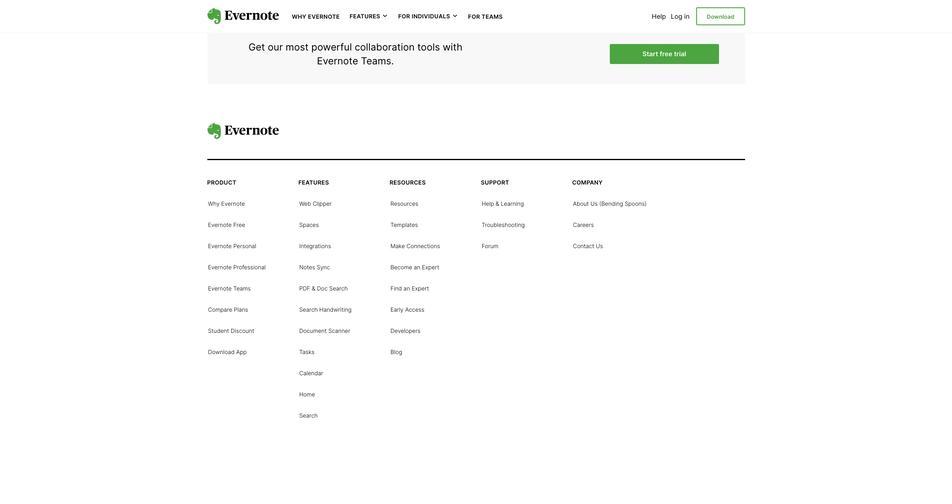 Task type: vqa. For each thing, say whether or not it's contained in the screenshot.
leftmost solutions
no



Task type: locate. For each thing, give the bounding box(es) containing it.
help left log
[[652, 12, 667, 20]]

2 vertical spatial search
[[299, 412, 318, 419]]

0 vertical spatial help
[[652, 12, 667, 20]]

1 vertical spatial why
[[208, 200, 220, 207]]

resources link
[[391, 199, 419, 207]]

0 vertical spatial search
[[329, 285, 348, 292]]

make connections link
[[391, 242, 440, 250]]

why evernote up evernote free link
[[208, 200, 245, 207]]

why evernote
[[292, 13, 340, 20], [208, 200, 245, 207]]

our
[[268, 41, 283, 53]]

in
[[685, 12, 690, 20]]

contact us link
[[573, 242, 603, 250]]

find an expert
[[391, 285, 429, 292]]

expert down become an expert
[[412, 285, 429, 292]]

home link
[[299, 390, 315, 398]]

an right find
[[404, 285, 410, 292]]

0 horizontal spatial an
[[404, 285, 410, 292]]

help & learning
[[482, 200, 524, 207]]

& for pdf
[[312, 285, 316, 292]]

for for for teams
[[468, 13, 480, 20]]

product
[[207, 179, 237, 186]]

help & learning link
[[482, 199, 524, 207]]

access
[[405, 306, 425, 313]]

(bending
[[600, 200, 624, 207]]

0 horizontal spatial for
[[398, 13, 410, 20]]

evernote personal link
[[208, 242, 256, 250]]

evernote free
[[208, 221, 245, 228]]

download right in
[[707, 13, 735, 20]]

0 vertical spatial why evernote link
[[292, 12, 340, 20]]

0 vertical spatial download
[[707, 13, 735, 20]]

& left learning on the right of the page
[[496, 200, 500, 207]]

plans
[[234, 306, 248, 313]]

why evernote up powerful
[[292, 13, 340, 20]]

evernote logo image
[[207, 8, 279, 24], [207, 123, 279, 139]]

features
[[350, 13, 381, 20], [299, 179, 329, 186]]

start
[[643, 50, 659, 58]]

early
[[391, 306, 404, 313]]

developers link
[[391, 327, 421, 335]]

personal
[[233, 243, 256, 249]]

1 evernote logo image from the top
[[207, 8, 279, 24]]

search down "pdf"
[[299, 306, 318, 313]]

student discount
[[208, 327, 254, 334]]

help down support
[[482, 200, 494, 207]]

why evernote link up evernote free link
[[208, 199, 245, 207]]

careers
[[573, 221, 594, 228]]

why for evernote professional
[[208, 200, 220, 207]]

1 horizontal spatial help
[[652, 12, 667, 20]]

1 vertical spatial expert
[[412, 285, 429, 292]]

app
[[236, 349, 247, 355]]

for for for individuals
[[398, 13, 410, 20]]

1 horizontal spatial why evernote
[[292, 13, 340, 20]]

for inside button
[[398, 13, 410, 20]]

make
[[391, 243, 405, 249]]

1 horizontal spatial teams
[[482, 13, 503, 20]]

evernote inside get our most powerful collaboration tools with evernote teams.
[[317, 55, 358, 67]]

contact
[[573, 243, 595, 249]]

download for download
[[707, 13, 735, 20]]

become
[[391, 264, 413, 271]]

why evernote link for for
[[292, 12, 340, 20]]

1 vertical spatial an
[[404, 285, 410, 292]]

why evernote link up powerful
[[292, 12, 340, 20]]

help for help
[[652, 12, 667, 20]]

1 horizontal spatial &
[[496, 200, 500, 207]]

support
[[481, 179, 510, 186]]

resources up resources link
[[390, 179, 426, 186]]

early access link
[[391, 305, 425, 313]]

tasks
[[299, 349, 315, 355]]

search handwriting link
[[299, 305, 352, 313]]

resources up templates link
[[391, 200, 419, 207]]

evernote
[[308, 13, 340, 20], [317, 55, 358, 67], [221, 200, 245, 207], [208, 221, 232, 228], [208, 243, 232, 249], [208, 264, 232, 271], [208, 285, 232, 292]]

1 horizontal spatial why evernote link
[[292, 12, 340, 20]]

evernote up powerful
[[308, 13, 340, 20]]

& left doc
[[312, 285, 316, 292]]

0 horizontal spatial why
[[208, 200, 220, 207]]

doc
[[317, 285, 328, 292]]

0 horizontal spatial teams
[[233, 285, 251, 292]]

0 horizontal spatial download
[[208, 349, 235, 355]]

log
[[671, 12, 683, 20]]

search
[[329, 285, 348, 292], [299, 306, 318, 313], [299, 412, 318, 419]]

0 vertical spatial evernote logo image
[[207, 8, 279, 24]]

early access
[[391, 306, 425, 313]]

evernote down "evernote free"
[[208, 243, 232, 249]]

resources
[[390, 179, 426, 186], [391, 200, 419, 207]]

expert down connections
[[422, 264, 440, 271]]

1 vertical spatial why evernote link
[[208, 199, 245, 207]]

us for contact
[[596, 243, 603, 249]]

teams.
[[361, 55, 394, 67]]

forum
[[482, 243, 499, 249]]

0 vertical spatial &
[[496, 200, 500, 207]]

1 vertical spatial teams
[[233, 285, 251, 292]]

evernote up evernote teams link at the bottom
[[208, 264, 232, 271]]

1 vertical spatial resources
[[391, 200, 419, 207]]

0 vertical spatial features
[[350, 13, 381, 20]]

0 horizontal spatial help
[[482, 200, 494, 207]]

features up 'web clipper' link
[[299, 179, 329, 186]]

us right about
[[591, 200, 598, 207]]

&
[[496, 200, 500, 207], [312, 285, 316, 292]]

0 vertical spatial why evernote
[[292, 13, 340, 20]]

0 vertical spatial expert
[[422, 264, 440, 271]]

1 horizontal spatial for
[[468, 13, 480, 20]]

0 horizontal spatial &
[[312, 285, 316, 292]]

an
[[414, 264, 421, 271], [404, 285, 410, 292]]

teams
[[482, 13, 503, 20], [233, 285, 251, 292]]

features inside button
[[350, 13, 381, 20]]

1 vertical spatial search
[[299, 306, 318, 313]]

help link
[[652, 12, 667, 20]]

become an expert
[[391, 264, 440, 271]]

compare plans
[[208, 306, 248, 313]]

why
[[292, 13, 307, 20], [208, 200, 220, 207]]

download left app
[[208, 349, 235, 355]]

1 vertical spatial evernote logo image
[[207, 123, 279, 139]]

0 vertical spatial an
[[414, 264, 421, 271]]

1 vertical spatial why evernote
[[208, 200, 245, 207]]

evernote down powerful
[[317, 55, 358, 67]]

1 horizontal spatial why
[[292, 13, 307, 20]]

evernote left free
[[208, 221, 232, 228]]

1 horizontal spatial download
[[707, 13, 735, 20]]

features up collaboration
[[350, 13, 381, 20]]

integrations link
[[299, 242, 331, 250]]

1 vertical spatial download
[[208, 349, 235, 355]]

download link
[[697, 7, 745, 25]]

compare
[[208, 306, 232, 313]]

scanner
[[329, 327, 350, 334]]

web clipper link
[[299, 199, 332, 207]]

expert
[[422, 264, 440, 271], [412, 285, 429, 292]]

why up most
[[292, 13, 307, 20]]

us
[[591, 200, 598, 207], [596, 243, 603, 249]]

evernote up evernote free link
[[221, 200, 245, 207]]

0 horizontal spatial why evernote
[[208, 200, 245, 207]]

why down product
[[208, 200, 220, 207]]

& for help
[[496, 200, 500, 207]]

us right contact
[[596, 243, 603, 249]]

an for become
[[414, 264, 421, 271]]

1 horizontal spatial features
[[350, 13, 381, 20]]

0 vertical spatial us
[[591, 200, 598, 207]]

search down home
[[299, 412, 318, 419]]

teams for for teams
[[482, 13, 503, 20]]

0 horizontal spatial why evernote link
[[208, 199, 245, 207]]

1 vertical spatial help
[[482, 200, 494, 207]]

search right doc
[[329, 285, 348, 292]]

1 vertical spatial features
[[299, 179, 329, 186]]

spaces
[[299, 221, 319, 228]]

1 vertical spatial us
[[596, 243, 603, 249]]

0 vertical spatial why
[[292, 13, 307, 20]]

0 vertical spatial teams
[[482, 13, 503, 20]]

evernote personal
[[208, 243, 256, 249]]

1 vertical spatial &
[[312, 285, 316, 292]]

1 horizontal spatial an
[[414, 264, 421, 271]]

download app
[[208, 349, 247, 355]]

blog
[[391, 349, 403, 355]]

an right become
[[414, 264, 421, 271]]

most
[[286, 41, 309, 53]]

templates
[[391, 221, 418, 228]]

help
[[652, 12, 667, 20], [482, 200, 494, 207]]

2 evernote logo image from the top
[[207, 123, 279, 139]]

expert for find an expert
[[412, 285, 429, 292]]



Task type: describe. For each thing, give the bounding box(es) containing it.
careers link
[[573, 221, 594, 229]]

document scanner
[[299, 327, 350, 334]]

discount
[[231, 327, 254, 334]]

calendar
[[299, 370, 323, 377]]

evernote up 'compare'
[[208, 285, 232, 292]]

collaboration
[[355, 41, 415, 53]]

for individuals button
[[398, 12, 459, 20]]

professional
[[233, 264, 266, 271]]

document
[[299, 327, 327, 334]]

blog link
[[391, 348, 403, 356]]

notes sync link
[[299, 263, 330, 271]]

us for about
[[591, 200, 598, 207]]

for teams
[[468, 13, 503, 20]]

connections
[[407, 243, 440, 249]]

pdf
[[299, 285, 310, 292]]

evernote teams
[[208, 285, 251, 292]]

evernote professional link
[[208, 263, 266, 271]]

get our most powerful collaboration tools with evernote teams.
[[249, 41, 463, 67]]

learning
[[501, 200, 524, 207]]

expert for become an expert
[[422, 264, 440, 271]]

log in
[[671, 12, 690, 20]]

company
[[573, 179, 603, 186]]

become an expert link
[[391, 263, 440, 271]]

search handwriting
[[299, 306, 352, 313]]

evernote free link
[[208, 221, 245, 229]]

free
[[660, 50, 673, 58]]

with
[[443, 41, 463, 53]]

student discount link
[[208, 327, 254, 335]]

help for help & learning
[[482, 200, 494, 207]]

evernote professional
[[208, 264, 266, 271]]

individuals
[[412, 13, 451, 20]]

sync
[[317, 264, 330, 271]]

trial
[[675, 50, 687, 58]]

find an expert link
[[391, 284, 429, 292]]

search for search handwriting
[[299, 306, 318, 313]]

forum link
[[482, 242, 499, 250]]

for individuals
[[398, 13, 451, 20]]

features button
[[350, 12, 389, 20]]

templates link
[[391, 221, 418, 229]]

developers
[[391, 327, 421, 334]]

search for search
[[299, 412, 318, 419]]

why evernote for for
[[292, 13, 340, 20]]

get
[[249, 41, 265, 53]]

tools
[[418, 41, 440, 53]]

spaces link
[[299, 221, 319, 229]]

clipper
[[313, 200, 332, 207]]

troubleshooting link
[[482, 221, 525, 229]]

pdf & doc search
[[299, 285, 348, 292]]

troubleshooting
[[482, 221, 525, 228]]

find
[[391, 285, 402, 292]]

why for for teams
[[292, 13, 307, 20]]

download for download app
[[208, 349, 235, 355]]

notes sync
[[299, 264, 330, 271]]

download app link
[[208, 348, 247, 356]]

web
[[299, 200, 311, 207]]

for teams link
[[468, 12, 503, 20]]

web clipper
[[299, 200, 332, 207]]

an for find
[[404, 285, 410, 292]]

0 vertical spatial resources
[[390, 179, 426, 186]]

evernote inside "link"
[[208, 264, 232, 271]]

free
[[233, 221, 245, 228]]

start free trial link
[[610, 44, 719, 64]]

home
[[299, 391, 315, 398]]

notes
[[299, 264, 315, 271]]

about
[[573, 200, 589, 207]]

student
[[208, 327, 229, 334]]

calendar link
[[299, 369, 323, 377]]

pdf & doc search link
[[299, 284, 348, 292]]

why evernote for evernote
[[208, 200, 245, 207]]

make connections
[[391, 243, 440, 249]]

about us (bending spoons) link
[[573, 199, 647, 207]]

integrations
[[299, 243, 331, 249]]

tasks link
[[299, 348, 315, 356]]

search link
[[299, 411, 318, 419]]

start free trial
[[643, 50, 687, 58]]

why evernote link for evernote
[[208, 199, 245, 207]]

evernote teams link
[[208, 284, 251, 292]]

log in link
[[671, 12, 690, 20]]

handwriting
[[320, 306, 352, 313]]

0 horizontal spatial features
[[299, 179, 329, 186]]

spoons)
[[625, 200, 647, 207]]

teams for evernote teams
[[233, 285, 251, 292]]



